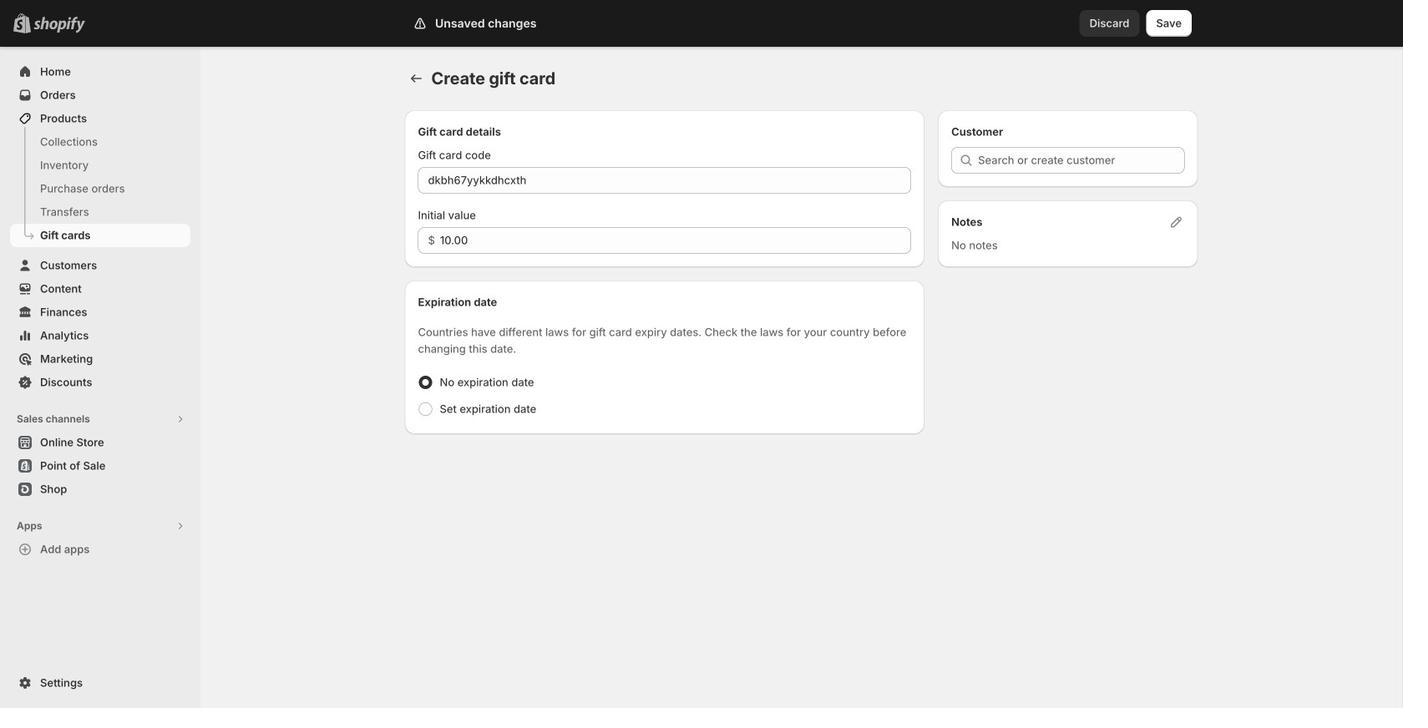 Task type: describe. For each thing, give the bounding box(es) containing it.
shopify image
[[37, 16, 89, 33]]



Task type: vqa. For each thing, say whether or not it's contained in the screenshot.
SEARCH COUNTRIES TEXT BOX
no



Task type: locate. For each thing, give the bounding box(es) containing it.
  text field
[[440, 227, 911, 254]]

Search or create customer text field
[[978, 147, 1185, 174]]

None text field
[[418, 167, 911, 194]]



